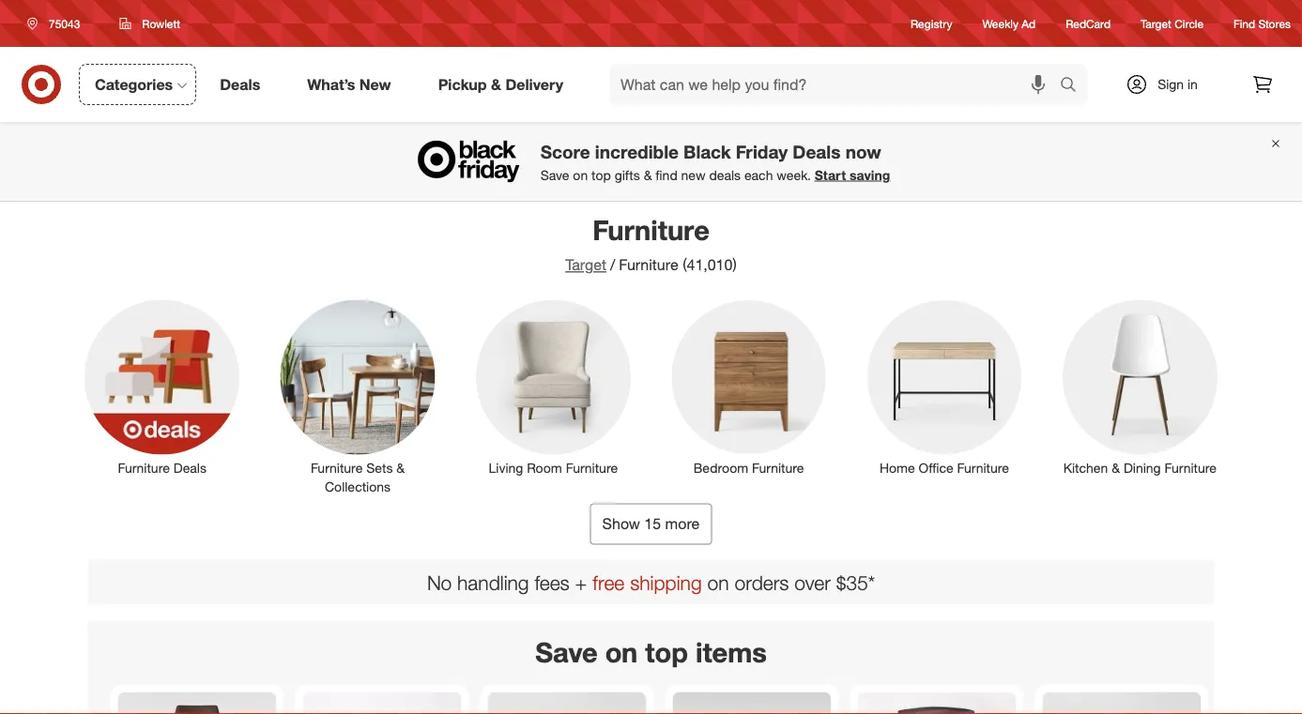 Task type: locate. For each thing, give the bounding box(es) containing it.
bedroom furniture
[[694, 460, 804, 476]]

1 vertical spatial save
[[535, 636, 598, 670]]

0 horizontal spatial on
[[573, 167, 588, 183]]

0 horizontal spatial top
[[592, 167, 611, 183]]

2 vertical spatial deals
[[174, 460, 207, 476]]

deals link
[[204, 64, 284, 105]]

what's
[[307, 75, 355, 93]]

1 horizontal spatial deals
[[220, 75, 260, 93]]

& right sets
[[397, 460, 405, 476]]

furniture deals link
[[72, 296, 252, 478]]

1 horizontal spatial on
[[605, 636, 638, 670]]

pickup & delivery link
[[422, 64, 587, 105]]

friday
[[736, 141, 788, 162]]

items
[[696, 636, 767, 670]]

&
[[491, 75, 501, 93], [644, 167, 652, 183], [397, 460, 405, 476], [1112, 460, 1120, 476]]

target circle
[[1141, 16, 1204, 30]]

target left "circle"
[[1141, 16, 1172, 30]]

2 horizontal spatial deals
[[793, 141, 841, 162]]

deals
[[220, 75, 260, 93], [793, 141, 841, 162], [174, 460, 207, 476]]

1 vertical spatial on
[[708, 571, 729, 595]]

on
[[573, 167, 588, 183], [708, 571, 729, 595], [605, 636, 638, 670]]

target
[[1141, 16, 1172, 30], [566, 256, 607, 274]]

black
[[684, 141, 731, 162]]

rowlett
[[142, 16, 180, 31]]

incredible
[[595, 141, 679, 162]]

show
[[602, 515, 640, 533]]

1 horizontal spatial target
[[1141, 16, 1172, 30]]

search
[[1052, 77, 1097, 95]]

save down score
[[541, 167, 569, 183]]

no
[[427, 571, 452, 595]]

start
[[815, 167, 846, 183]]

collections
[[325, 478, 391, 495]]

1 vertical spatial target
[[566, 256, 607, 274]]

0 horizontal spatial target
[[566, 256, 607, 274]]

living
[[489, 460, 523, 476]]

home office furniture link
[[854, 296, 1035, 478]]

1 horizontal spatial top
[[645, 636, 688, 670]]

week.
[[777, 167, 811, 183]]

furniture target / furniture (41,010)
[[566, 213, 737, 274]]

show 15 more
[[602, 515, 700, 533]]

on left orders at the bottom
[[708, 571, 729, 595]]

0 vertical spatial save
[[541, 167, 569, 183]]

handling
[[457, 571, 529, 595]]

no handling fees + free shipping on orders over $35*
[[427, 571, 875, 595]]

0 vertical spatial on
[[573, 167, 588, 183]]

$35*
[[836, 571, 875, 595]]

bedroom
[[694, 460, 749, 476]]

target inside furniture target / furniture (41,010)
[[566, 256, 607, 274]]

0 vertical spatial top
[[592, 167, 611, 183]]

save down the fees
[[535, 636, 598, 670]]

0 horizontal spatial deals
[[174, 460, 207, 476]]

save on top items
[[535, 636, 767, 670]]

shipping
[[630, 571, 702, 595]]

save inside score incredible black friday deals now save on top gifts & find new deals each week. start saving
[[541, 167, 569, 183]]

target link
[[566, 256, 607, 274]]

0 vertical spatial deals
[[220, 75, 260, 93]]

What can we help you find? suggestions appear below search field
[[609, 64, 1065, 105]]

furniture
[[593, 213, 710, 246], [619, 256, 679, 274], [118, 460, 170, 476], [311, 460, 363, 476], [566, 460, 618, 476], [752, 460, 804, 476], [957, 460, 1009, 476], [1165, 460, 1217, 476]]

& left find
[[644, 167, 652, 183]]

1 vertical spatial deals
[[793, 141, 841, 162]]

score incredible black friday deals now save on top gifts & find new deals each week. start saving
[[541, 141, 890, 183]]

saving
[[850, 167, 890, 183]]

2 horizontal spatial on
[[708, 571, 729, 595]]

on inside carousel region
[[605, 636, 638, 670]]

on down free
[[605, 636, 638, 670]]

0 vertical spatial target
[[1141, 16, 1172, 30]]

redcard
[[1066, 16, 1111, 30]]

pickup & delivery
[[438, 75, 563, 93]]

target left /
[[566, 256, 607, 274]]

furniture inside furniture sets & collections
[[311, 460, 363, 476]]

on inside score incredible black friday deals now save on top gifts & find new deals each week. start saving
[[573, 167, 588, 183]]

each
[[745, 167, 773, 183]]

save
[[541, 167, 569, 183], [535, 636, 598, 670]]

top left gifts
[[592, 167, 611, 183]]

top left items
[[645, 636, 688, 670]]

& inside furniture sets & collections
[[397, 460, 405, 476]]

top
[[592, 167, 611, 183], [645, 636, 688, 670]]

2 vertical spatial on
[[605, 636, 638, 670]]

gifts
[[615, 167, 640, 183]]

save inside carousel region
[[535, 636, 598, 670]]

(41,010)
[[683, 256, 737, 274]]

75043 button
[[15, 7, 100, 40]]

1 vertical spatial top
[[645, 636, 688, 670]]

on down score
[[573, 167, 588, 183]]



Task type: describe. For each thing, give the bounding box(es) containing it.
registry link
[[911, 15, 953, 32]]

sign in link
[[1110, 64, 1227, 105]]

weekly
[[983, 16, 1019, 30]]

over
[[795, 571, 831, 595]]

sign in
[[1158, 76, 1198, 92]]

top inside score incredible black friday deals now save on top gifts & find new deals each week. start saving
[[592, 167, 611, 183]]

home office furniture
[[880, 460, 1009, 476]]

show 15 more button
[[590, 504, 712, 545]]

ad
[[1022, 16, 1036, 30]]

living room furniture
[[489, 460, 618, 476]]

carousel region
[[88, 621, 1215, 715]]

& inside score incredible black friday deals now save on top gifts & find new deals each week. start saving
[[644, 167, 652, 183]]

target circle link
[[1141, 15, 1204, 32]]

& left the dining
[[1112, 460, 1120, 476]]

deals inside deals link
[[220, 75, 260, 93]]

& right pickup
[[491, 75, 501, 93]]

75043
[[49, 16, 80, 31]]

find
[[656, 167, 678, 183]]

deals
[[709, 167, 741, 183]]

living room furniture link
[[463, 296, 644, 478]]

find stores link
[[1234, 15, 1291, 32]]

now
[[846, 141, 881, 162]]

kitchen & dining furniture link
[[1050, 296, 1231, 478]]

furniture sets & collections
[[311, 460, 405, 495]]

stores
[[1259, 16, 1291, 30]]

sign
[[1158, 76, 1184, 92]]

new
[[681, 167, 706, 183]]

what's new
[[307, 75, 391, 93]]

deals inside score incredible black friday deals now save on top gifts & find new deals each week. start saving
[[793, 141, 841, 162]]

deals inside furniture deals link
[[174, 460, 207, 476]]

pickup
[[438, 75, 487, 93]]

15
[[644, 515, 661, 533]]

new
[[360, 75, 391, 93]]

in
[[1188, 76, 1198, 92]]

office
[[919, 460, 954, 476]]

orders
[[735, 571, 789, 595]]

kitchen
[[1064, 460, 1108, 476]]

find
[[1234, 16, 1256, 30]]

fees
[[535, 571, 570, 595]]

furniture sets & collections link
[[267, 296, 448, 496]]

find stores
[[1234, 16, 1291, 30]]

home
[[880, 460, 915, 476]]

weekly ad
[[983, 16, 1036, 30]]

kitchen & dining furniture
[[1064, 460, 1217, 476]]

dining
[[1124, 460, 1161, 476]]

+
[[575, 571, 587, 595]]

furniture deals
[[118, 460, 207, 476]]

what's new link
[[291, 64, 415, 105]]

registry
[[911, 16, 953, 30]]

bedroom furniture link
[[659, 296, 839, 478]]

free
[[593, 571, 625, 595]]

sets
[[366, 460, 393, 476]]

top inside carousel region
[[645, 636, 688, 670]]

/
[[610, 256, 615, 274]]

rowlett button
[[107, 7, 193, 40]]

score
[[541, 141, 590, 162]]

weekly ad link
[[983, 15, 1036, 32]]

categories
[[95, 75, 173, 93]]

search button
[[1052, 64, 1097, 109]]

redcard link
[[1066, 15, 1111, 32]]

categories link
[[79, 64, 196, 105]]

delivery
[[506, 75, 563, 93]]

room
[[527, 460, 562, 476]]

more
[[665, 515, 700, 533]]

circle
[[1175, 16, 1204, 30]]



Task type: vqa. For each thing, say whether or not it's contained in the screenshot.
the bottom Ideas
no



